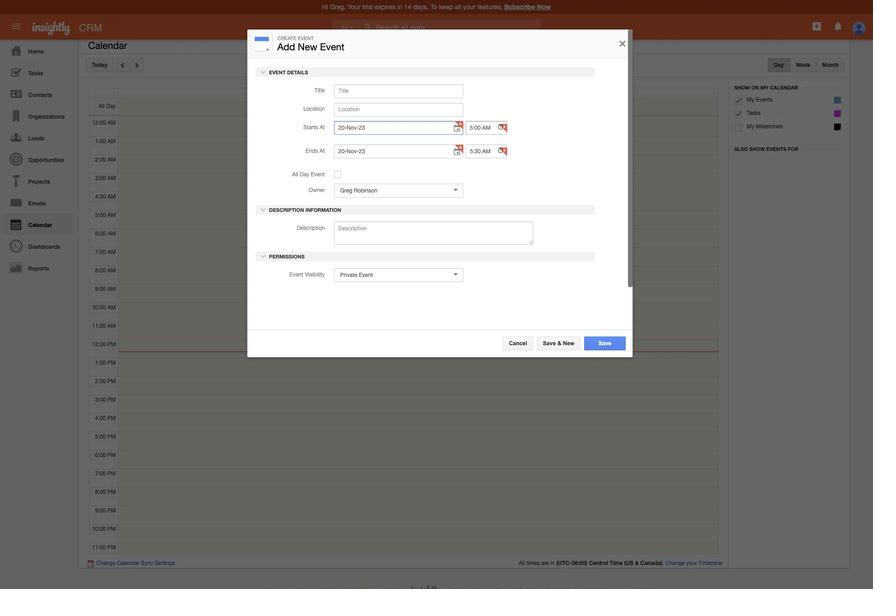 Task type: describe. For each thing, give the bounding box(es) containing it.
1 horizontal spatial tasks
[[747, 110, 761, 116]]

event visibility
[[290, 272, 325, 278]]

8:00 pm
[[95, 489, 116, 496]]

information
[[306, 207, 342, 213]]

day for all day event
[[300, 171, 310, 178]]

november
[[429, 61, 458, 68]]

tasks inside tasks link
[[28, 70, 43, 77]]

1:00 for 1:00 pm
[[95, 360, 106, 366]]

pm for 11:00 pm
[[107, 544, 116, 551]]

all for all day event
[[292, 171, 298, 178]]

projects
[[28, 178, 50, 185]]

settings
[[155, 560, 175, 567]]

chevron down image
[[260, 69, 267, 75]]

7:00 for 7:00 pm
[[95, 471, 106, 477]]

am for 4:00 am
[[107, 194, 116, 200]]

5:00 pm
[[95, 434, 116, 440]]

month
[[823, 62, 840, 68]]

9:00 pm
[[95, 508, 116, 514]]

none checkbox inside add new event 'dialog'
[[335, 171, 341, 178]]

change your timezone link
[[666, 560, 723, 567]]

am for 6:00 am
[[107, 230, 116, 237]]

home
[[28, 48, 44, 55]]

new inside create event add new event
[[298, 41, 318, 52]]

time field image for starts at
[[498, 124, 504, 130]]

12:00 pm
[[92, 341, 116, 348]]

3:00 for 3:00 pm
[[95, 397, 106, 403]]

0 vertical spatial events
[[757, 97, 773, 103]]

subscribe now
[[505, 3, 551, 11]]

8:00 for 8:00 am
[[95, 267, 106, 274]]

change inside 'all times are in (utc-06:00) central time (us & canada) . change your timezone'
[[666, 560, 685, 567]]

pm for 4:00 pm
[[107, 415, 116, 422]]

am for 12:00 am
[[107, 120, 116, 126]]

event right create
[[298, 35, 314, 41]]

location
[[304, 106, 325, 112]]

save for save
[[599, 340, 612, 347]]

5:00 for 5:00 am
[[95, 212, 106, 218]]

crm
[[79, 22, 102, 34]]

1:00 pm
[[95, 360, 116, 366]]

create
[[278, 35, 297, 41]]

are
[[542, 560, 549, 567]]

calendar link
[[2, 213, 74, 235]]

event right chevron down icon at the top
[[269, 69, 286, 75]]

starts
[[304, 124, 318, 131]]

0 vertical spatial show
[[735, 85, 751, 91]]

change calendar sync settings
[[96, 560, 175, 567]]

1 vertical spatial &
[[636, 560, 639, 567]]

am for 1:00 am
[[107, 138, 116, 145]]

owner
[[309, 187, 325, 194]]

1 vertical spatial show
[[750, 146, 766, 152]]

am for 10:00 am
[[107, 304, 116, 311]]

today button
[[86, 58, 114, 72]]

projects link
[[2, 170, 74, 192]]

month button
[[817, 58, 846, 72]]

Title text field
[[335, 84, 464, 98]]

at for ends at
[[320, 148, 325, 154]]

date field image for starts at
[[453, 124, 461, 133]]

10:00 am
[[92, 304, 116, 311]]

subscribe now link
[[505, 3, 551, 11]]

8:00 am
[[95, 267, 116, 274]]

20,
[[460, 61, 468, 68]]

all link
[[332, 19, 360, 36]]

create event add new event
[[278, 35, 345, 52]]

home link
[[2, 40, 74, 61]]

new inside button
[[563, 340, 575, 347]]

1:00 am
[[95, 138, 116, 145]]

all times are in (utc-06:00) central time (us & canada) . change your timezone
[[519, 560, 723, 567]]

emails
[[28, 200, 46, 207]]

save & new button
[[537, 337, 581, 350]]

pm for 9:00 pm
[[107, 508, 116, 514]]

3:00 for 3:00 am
[[95, 175, 106, 181]]

1 vertical spatial events
[[767, 146, 787, 152]]

add new event dialog
[[248, 29, 633, 357]]

pm for 12:00 pm
[[107, 341, 116, 348]]

leads link
[[2, 127, 74, 148]]

my for my events
[[747, 97, 755, 103]]

opportunities
[[28, 157, 64, 163]]

6:00 am
[[95, 230, 116, 237]]

times
[[527, 560, 540, 567]]

also show events for
[[735, 146, 799, 152]]

cancel
[[509, 340, 528, 347]]

opportunities link
[[2, 148, 74, 170]]

event up owner
[[311, 171, 325, 178]]

2:00 am
[[95, 157, 116, 163]]

4:00 pm
[[95, 415, 116, 422]]

My Events checkbox
[[736, 97, 743, 105]]

in
[[551, 560, 555, 567]]

calendar up today
[[88, 40, 127, 51]]

11:00 am
[[92, 323, 116, 329]]

9:00 am
[[95, 286, 116, 292]]

am for 9:00 am
[[107, 286, 116, 292]]

organizations link
[[2, 105, 74, 127]]

4:00 for 4:00 pm
[[95, 415, 106, 422]]

8:00 for 8:00 pm
[[95, 489, 106, 496]]

my for my milestones
[[747, 123, 755, 130]]

10:00 pm
[[92, 526, 116, 532]]

am for 3:00 am
[[107, 175, 116, 181]]

milestones
[[757, 123, 783, 130]]

0 vertical spatial my
[[761, 85, 769, 91]]

navigation containing home
[[0, 40, 74, 278]]

chevron down image for event visibility
[[260, 253, 267, 260]]

12:00 am
[[92, 120, 116, 126]]

2:00 for 2:00 pm
[[95, 378, 106, 385]]

5:00 for 5:00 pm
[[95, 434, 106, 440]]

show on my calendar
[[735, 85, 799, 91]]

on
[[752, 85, 760, 91]]

pm for 10:00 pm
[[107, 526, 116, 532]]

7:00 am
[[95, 249, 116, 255]]

contacts
[[28, 91, 52, 98]]

06:00)
[[572, 560, 588, 567]]

subscribe
[[505, 3, 536, 11]]

7:00 pm
[[95, 471, 116, 477]]

10:00 for 10:00 am
[[92, 304, 106, 311]]

starts at
[[304, 124, 325, 131]]

november 20, 2023
[[429, 61, 483, 68]]

& inside button
[[558, 340, 562, 347]]

4:00 for 4:00 am
[[95, 194, 106, 200]]

contacts link
[[2, 83, 74, 105]]

am for 5:00 am
[[107, 212, 116, 218]]

today
[[92, 62, 108, 68]]

(us
[[625, 560, 634, 567]]

pm for 1:00 pm
[[107, 360, 116, 366]]

save & new
[[543, 340, 575, 347]]

all for all day
[[99, 103, 105, 109]]

visibility
[[305, 272, 325, 278]]



Task type: locate. For each thing, give the bounding box(es) containing it.
2 save from the left
[[599, 340, 612, 347]]

1 vertical spatial 12:00
[[92, 341, 106, 348]]

now
[[537, 3, 551, 11]]

1:00 for 1:00 am
[[95, 138, 106, 145]]

2:00 for 2:00 am
[[95, 157, 106, 163]]

1 vertical spatial 8:00
[[95, 489, 106, 496]]

date field image
[[453, 124, 461, 133], [453, 147, 461, 157]]

1 vertical spatial time field image
[[498, 147, 504, 154]]

pm down 10:00 pm
[[107, 544, 116, 551]]

8:00
[[95, 267, 106, 274], [95, 489, 106, 496]]

0 vertical spatial 5:00
[[95, 212, 106, 218]]

7:00 for 7:00 am
[[95, 249, 106, 255]]

12:00 down 11:00 am
[[92, 341, 106, 348]]

0 vertical spatial 12:00
[[92, 120, 106, 126]]

pm down 3:00 pm
[[107, 415, 116, 422]]

11:00 down 10:00 am
[[92, 323, 106, 329]]

1 horizontal spatial day
[[300, 171, 310, 178]]

3:00 up the 4:00 am
[[95, 175, 106, 181]]

week button
[[791, 58, 817, 72]]

6:00
[[95, 230, 106, 237], [95, 452, 106, 459]]

all inside 'link'
[[341, 24, 348, 31]]

1 vertical spatial 11:00
[[92, 544, 106, 551]]

2 4:00 from the top
[[95, 415, 106, 422]]

Search all data.... text field
[[360, 19, 542, 36]]

11:00 for 11:00 am
[[92, 323, 106, 329]]

1 6:00 from the top
[[95, 230, 106, 237]]

pm for 7:00 pm
[[107, 471, 116, 477]]

2 at from the top
[[320, 148, 325, 154]]

central
[[589, 560, 609, 567]]

12 pm from the top
[[107, 544, 116, 551]]

11:00
[[92, 323, 106, 329], [92, 544, 106, 551]]

8:00 down 7:00 am
[[95, 267, 106, 274]]

1 1:00 from the top
[[95, 138, 106, 145]]

2 2:00 from the top
[[95, 378, 106, 385]]

5:00
[[95, 212, 106, 218], [95, 434, 106, 440]]

none text field inside add new event 'dialog'
[[466, 121, 508, 135]]

1 vertical spatial 7:00
[[95, 471, 106, 477]]

10 am from the top
[[107, 286, 116, 292]]

9:00 up 10:00 pm
[[95, 508, 106, 514]]

new left save "button"
[[563, 340, 575, 347]]

event down "all" 'link'
[[320, 41, 345, 52]]

permissions
[[268, 254, 305, 260]]

5 pm from the top
[[107, 415, 116, 422]]

10:00 up 11:00 am
[[92, 304, 106, 311]]

all for all
[[341, 24, 348, 31]]

change
[[96, 560, 116, 567], [666, 560, 685, 567]]

chevron down image
[[260, 206, 267, 213], [260, 253, 267, 260]]

End Date text field
[[335, 145, 464, 158]]

also
[[735, 146, 749, 152]]

canada)
[[641, 560, 663, 567]]

4:00 down 3:00 am
[[95, 194, 106, 200]]

10:00
[[92, 304, 106, 311], [92, 526, 106, 532]]

organizations
[[28, 113, 65, 120]]

pm up 6:00 pm at the left of page
[[107, 434, 116, 440]]

2 time field image from the top
[[498, 147, 504, 154]]

all left times in the bottom of the page
[[519, 560, 525, 567]]

for
[[789, 146, 799, 152]]

am up '8:00 am'
[[107, 249, 116, 255]]

8 am from the top
[[107, 249, 116, 255]]

add
[[278, 41, 295, 52]]

0 vertical spatial date field image
[[453, 124, 461, 133]]

1 vertical spatial 6:00
[[95, 452, 106, 459]]

0 vertical spatial day
[[106, 103, 116, 109]]

9:00 for 9:00 am
[[95, 286, 106, 292]]

11:00 for 11:00 pm
[[92, 544, 106, 551]]

3 pm from the top
[[107, 378, 116, 385]]

description left "information"
[[269, 207, 304, 213]]

chevron down image for description
[[260, 206, 267, 213]]

all day event
[[292, 171, 325, 178]]

pm down 5:00 pm
[[107, 452, 116, 459]]

8:00 up '9:00 pm'
[[95, 489, 106, 496]]

2 change from the left
[[666, 560, 685, 567]]

1 9:00 from the top
[[95, 286, 106, 292]]

1 am from the top
[[107, 120, 116, 126]]

ends
[[306, 148, 318, 154]]

12 am from the top
[[107, 323, 116, 329]]

chevron down image left description information
[[260, 206, 267, 213]]

description for description
[[297, 225, 325, 231]]

pm down '9:00 pm'
[[107, 526, 116, 532]]

10:00 for 10:00 pm
[[92, 526, 106, 532]]

2 7:00 from the top
[[95, 471, 106, 477]]

.
[[663, 560, 664, 567]]

am down '8:00 am'
[[107, 286, 116, 292]]

1 4:00 from the top
[[95, 194, 106, 200]]

1 vertical spatial 5:00
[[95, 434, 106, 440]]

1 vertical spatial 3:00
[[95, 397, 106, 403]]

1 vertical spatial chevron down image
[[260, 253, 267, 260]]

10 pm from the top
[[107, 508, 116, 514]]

at
[[320, 124, 325, 131], [320, 148, 325, 154]]

date field image for ends at
[[453, 147, 461, 157]]

2:00 up 3:00 pm
[[95, 378, 106, 385]]

title
[[315, 87, 325, 94]]

1 vertical spatial 4:00
[[95, 415, 106, 422]]

pm up '9:00 pm'
[[107, 489, 116, 496]]

event left visibility
[[290, 272, 304, 278]]

None text field
[[466, 145, 508, 158]]

1 3:00 from the top
[[95, 175, 106, 181]]

6:00 up 7:00 am
[[95, 230, 106, 237]]

1 vertical spatial 9:00
[[95, 508, 106, 514]]

tasks down my events
[[747, 110, 761, 116]]

time
[[610, 560, 623, 567]]

1 12:00 from the top
[[92, 120, 106, 126]]

1 5:00 from the top
[[95, 212, 106, 218]]

chevron down image left permissions
[[260, 253, 267, 260]]

1 10:00 from the top
[[92, 304, 106, 311]]

1 vertical spatial description
[[297, 225, 325, 231]]

timezone
[[699, 560, 723, 567]]

0 vertical spatial chevron down image
[[260, 206, 267, 213]]

3:00 am
[[95, 175, 116, 181]]

event details
[[268, 69, 308, 75]]

week
[[797, 62, 811, 68]]

4:00 am
[[95, 194, 116, 200]]

2 6:00 from the top
[[95, 452, 106, 459]]

pm up 3:00 pm
[[107, 378, 116, 385]]

am
[[107, 120, 116, 126], [107, 138, 116, 145], [107, 157, 116, 163], [107, 175, 116, 181], [107, 194, 116, 200], [107, 212, 116, 218], [107, 230, 116, 237], [107, 249, 116, 255], [107, 267, 116, 274], [107, 286, 116, 292], [107, 304, 116, 311], [107, 323, 116, 329]]

am down the all day on the left
[[107, 120, 116, 126]]

1 vertical spatial at
[[320, 148, 325, 154]]

am down 7:00 am
[[107, 267, 116, 274]]

pm for 2:00 pm
[[107, 378, 116, 385]]

description information
[[268, 207, 342, 213]]

7 pm from the top
[[107, 452, 116, 459]]

3:00
[[95, 175, 106, 181], [95, 397, 106, 403]]

am for 7:00 am
[[107, 249, 116, 255]]

my right the my milestones option
[[747, 123, 755, 130]]

my events
[[747, 97, 773, 103]]

3:00 up 4:00 pm
[[95, 397, 106, 403]]

reports link
[[2, 257, 74, 278]]

my milestones
[[747, 123, 783, 130]]

all up description information
[[292, 171, 298, 178]]

Tasks checkbox
[[736, 111, 743, 118]]

2:00 up 3:00 am
[[95, 157, 106, 163]]

9 pm from the top
[[107, 489, 116, 496]]

1 2:00 from the top
[[95, 157, 106, 163]]

0 vertical spatial 3:00
[[95, 175, 106, 181]]

1 horizontal spatial save
[[599, 340, 612, 347]]

at right starts
[[320, 124, 325, 131]]

9:00 up 10:00 am
[[95, 286, 106, 292]]

2 5:00 from the top
[[95, 434, 106, 440]]

time field image
[[498, 124, 504, 130], [498, 147, 504, 154]]

events left for
[[767, 146, 787, 152]]

am up 3:00 am
[[107, 157, 116, 163]]

show
[[735, 85, 751, 91], [750, 146, 766, 152]]

0 vertical spatial 9:00
[[95, 286, 106, 292]]

& right (us at the right bottom of page
[[636, 560, 639, 567]]

all up create event add new event
[[341, 24, 348, 31]]

1 horizontal spatial new
[[563, 340, 575, 347]]

0 vertical spatial &
[[558, 340, 562, 347]]

calendar left sync
[[117, 560, 139, 567]]

4:00
[[95, 194, 106, 200], [95, 415, 106, 422]]

7:00 up '8:00 am'
[[95, 249, 106, 255]]

11:00 down 10:00 pm
[[92, 544, 106, 551]]

pm down 8:00 pm
[[107, 508, 116, 514]]

My Milestones checkbox
[[736, 124, 743, 132]]

cancel button
[[503, 337, 534, 350]]

change calendar sync settings link
[[96, 560, 175, 567]]

tasks
[[28, 70, 43, 77], [747, 110, 761, 116]]

my right "on"
[[761, 85, 769, 91]]

11:00 pm
[[92, 544, 116, 551]]

change right .
[[666, 560, 685, 567]]

0 vertical spatial 10:00
[[92, 304, 106, 311]]

save button
[[585, 337, 626, 350]]

2 1:00 from the top
[[95, 360, 106, 366]]

pm for 3:00 pm
[[107, 397, 116, 403]]

all up 12:00 am
[[99, 103, 105, 109]]

1:00 down 12:00 am
[[95, 138, 106, 145]]

0 vertical spatial 8:00
[[95, 267, 106, 274]]

description down description information
[[297, 225, 325, 231]]

5 am from the top
[[107, 194, 116, 200]]

dashboards link
[[2, 235, 74, 257]]

2023
[[470, 61, 483, 68]]

0 vertical spatial 11:00
[[92, 323, 106, 329]]

1 8:00 from the top
[[95, 267, 106, 274]]

2 vertical spatial my
[[747, 123, 755, 130]]

1 vertical spatial my
[[747, 97, 755, 103]]

new
[[298, 41, 318, 52], [563, 340, 575, 347]]

7:00 up 8:00 pm
[[95, 471, 106, 477]]

am for 8:00 am
[[107, 267, 116, 274]]

1 vertical spatial tasks
[[747, 110, 761, 116]]

6:00 pm
[[95, 452, 116, 459]]

1 date field image from the top
[[453, 124, 461, 133]]

4:00 down 3:00 pm
[[95, 415, 106, 422]]

0 horizontal spatial &
[[558, 340, 562, 347]]

0 vertical spatial description
[[269, 207, 304, 213]]

Start Date text field
[[335, 121, 464, 135]]

7 am from the top
[[107, 230, 116, 237]]

3:00 pm
[[95, 397, 116, 403]]

save inside button
[[543, 340, 556, 347]]

2 11:00 from the top
[[92, 544, 106, 551]]

7:00
[[95, 249, 106, 255], [95, 471, 106, 477]]

your
[[687, 560, 698, 567]]

calendar up my events
[[771, 85, 799, 91]]

day up 12:00 am
[[106, 103, 116, 109]]

2 9:00 from the top
[[95, 508, 106, 514]]

6:00 for 6:00 am
[[95, 230, 106, 237]]

1 chevron down image from the top
[[260, 206, 267, 213]]

12:00 for 12:00 pm
[[92, 341, 106, 348]]

all inside add new event 'dialog'
[[292, 171, 298, 178]]

0 vertical spatial 4:00
[[95, 194, 106, 200]]

0 vertical spatial at
[[320, 124, 325, 131]]

emails link
[[2, 192, 74, 213]]

pm for 5:00 pm
[[107, 434, 116, 440]]

0 vertical spatial new
[[298, 41, 318, 52]]

& right 'cancel' button
[[558, 340, 562, 347]]

&
[[558, 340, 562, 347], [636, 560, 639, 567]]

5:00 up 6:00 pm at the left of page
[[95, 434, 106, 440]]

at for starts at
[[320, 124, 325, 131]]

9:00 for 9:00 pm
[[95, 508, 106, 514]]

Description text field
[[335, 221, 534, 245]]

am for 11:00 am
[[107, 323, 116, 329]]

2 3:00 from the top
[[95, 397, 106, 403]]

Location text field
[[335, 103, 464, 116]]

leads
[[28, 135, 44, 142]]

save inside "button"
[[599, 340, 612, 347]]

6 pm from the top
[[107, 434, 116, 440]]

save
[[543, 340, 556, 347], [599, 340, 612, 347]]

11 am from the top
[[107, 304, 116, 311]]

all for all times are in (utc-06:00) central time (us & canada) . change your timezone
[[519, 560, 525, 567]]

change down "11:00 pm"
[[96, 560, 116, 567]]

day for all day
[[106, 103, 116, 109]]

at right ends
[[320, 148, 325, 154]]

am up 7:00 am
[[107, 230, 116, 237]]

1 vertical spatial 1:00
[[95, 360, 106, 366]]

tasks link
[[2, 61, 74, 83]]

2 pm from the top
[[107, 360, 116, 366]]

None text field
[[466, 121, 508, 135]]

1 save from the left
[[543, 340, 556, 347]]

3 am from the top
[[107, 157, 116, 163]]

1 vertical spatial 10:00
[[92, 526, 106, 532]]

calendar
[[88, 40, 127, 51], [771, 85, 799, 91], [28, 222, 52, 229], [117, 560, 139, 567]]

0 horizontal spatial change
[[96, 560, 116, 567]]

6 am from the top
[[107, 212, 116, 218]]

12:00 down the all day on the left
[[92, 120, 106, 126]]

time field image for ends at
[[498, 147, 504, 154]]

4 pm from the top
[[107, 397, 116, 403]]

pm
[[107, 341, 116, 348], [107, 360, 116, 366], [107, 378, 116, 385], [107, 397, 116, 403], [107, 415, 116, 422], [107, 434, 116, 440], [107, 452, 116, 459], [107, 471, 116, 477], [107, 489, 116, 496], [107, 508, 116, 514], [107, 526, 116, 532], [107, 544, 116, 551]]

ends at
[[306, 148, 325, 154]]

events down show on my calendar
[[757, 97, 773, 103]]

pm for 8:00 pm
[[107, 489, 116, 496]]

1:00 down 12:00 pm
[[95, 360, 106, 366]]

all inside 'all times are in (utc-06:00) central time (us & canada) . change your timezone'
[[519, 560, 525, 567]]

1 at from the top
[[320, 124, 325, 131]]

pm up 4:00 pm
[[107, 397, 116, 403]]

1 horizontal spatial change
[[666, 560, 685, 567]]

1 11:00 from the top
[[92, 323, 106, 329]]

4 am from the top
[[107, 175, 116, 181]]

0 horizontal spatial new
[[298, 41, 318, 52]]

0 horizontal spatial save
[[543, 340, 556, 347]]

12:00 for 12:00 am
[[92, 120, 106, 126]]

notifications image
[[833, 21, 844, 32]]

6:00 down 5:00 pm
[[95, 452, 106, 459]]

2 am from the top
[[107, 138, 116, 145]]

5:00 down the 4:00 am
[[95, 212, 106, 218]]

am down 9:00 am
[[107, 304, 116, 311]]

1 vertical spatial day
[[300, 171, 310, 178]]

show right the 'also'
[[750, 146, 766, 152]]

10:00 up "11:00 pm"
[[92, 526, 106, 532]]

close image
[[618, 38, 628, 49]]

dashboards
[[28, 243, 60, 250]]

am down the 4:00 am
[[107, 212, 116, 218]]

pm up 8:00 pm
[[107, 471, 116, 477]]

my right my events option
[[747, 97, 755, 103]]

2:00 pm
[[95, 378, 116, 385]]

0 vertical spatial 7:00
[[95, 249, 106, 255]]

1 7:00 from the top
[[95, 249, 106, 255]]

day inside add new event 'dialog'
[[300, 171, 310, 178]]

pm for 6:00 pm
[[107, 452, 116, 459]]

0 vertical spatial 2:00
[[95, 157, 106, 163]]

1 vertical spatial date field image
[[453, 147, 461, 157]]

sync
[[141, 560, 153, 567]]

9 am from the top
[[107, 267, 116, 274]]

description for description information
[[269, 207, 304, 213]]

am down 10:00 am
[[107, 323, 116, 329]]

6:00 for 6:00 pm
[[95, 452, 106, 459]]

pm up 1:00 pm
[[107, 341, 116, 348]]

1 horizontal spatial &
[[636, 560, 639, 567]]

2 10:00 from the top
[[92, 526, 106, 532]]

calendar up 'dashboards' "link"
[[28, 222, 52, 229]]

am up 2:00 am
[[107, 138, 116, 145]]

1 vertical spatial 2:00
[[95, 378, 106, 385]]

0 vertical spatial 1:00
[[95, 138, 106, 145]]

8 pm from the top
[[107, 471, 116, 477]]

am down 3:00 am
[[107, 194, 116, 200]]

2 date field image from the top
[[453, 147, 461, 157]]

1 change from the left
[[96, 560, 116, 567]]

0 horizontal spatial day
[[106, 103, 116, 109]]

0 horizontal spatial tasks
[[28, 70, 43, 77]]

show left "on"
[[735, 85, 751, 91]]

2 12:00 from the top
[[92, 341, 106, 348]]

0 vertical spatial tasks
[[28, 70, 43, 77]]

1 vertical spatial new
[[563, 340, 575, 347]]

all day
[[99, 103, 116, 109]]

(utc-
[[557, 560, 572, 567]]

2 8:00 from the top
[[95, 489, 106, 496]]

tasks up contacts link
[[28, 70, 43, 77]]

1 time field image from the top
[[498, 124, 504, 130]]

1 pm from the top
[[107, 341, 116, 348]]

am up the 4:00 am
[[107, 175, 116, 181]]

details
[[287, 69, 308, 75]]

save for save & new
[[543, 340, 556, 347]]

am for 2:00 am
[[107, 157, 116, 163]]

None checkbox
[[335, 171, 341, 178]]

2 chevron down image from the top
[[260, 253, 267, 260]]

day up owner
[[300, 171, 310, 178]]

new right add
[[298, 41, 318, 52]]

0 vertical spatial time field image
[[498, 124, 504, 130]]

event
[[298, 35, 314, 41], [320, 41, 345, 52], [269, 69, 286, 75], [311, 171, 325, 178], [290, 272, 304, 278]]

pm up the '2:00 pm'
[[107, 360, 116, 366]]

navigation
[[0, 40, 74, 278]]

11 pm from the top
[[107, 526, 116, 532]]

0 vertical spatial 6:00
[[95, 230, 106, 237]]



Task type: vqa. For each thing, say whether or not it's contained in the screenshot.
November 2023
no



